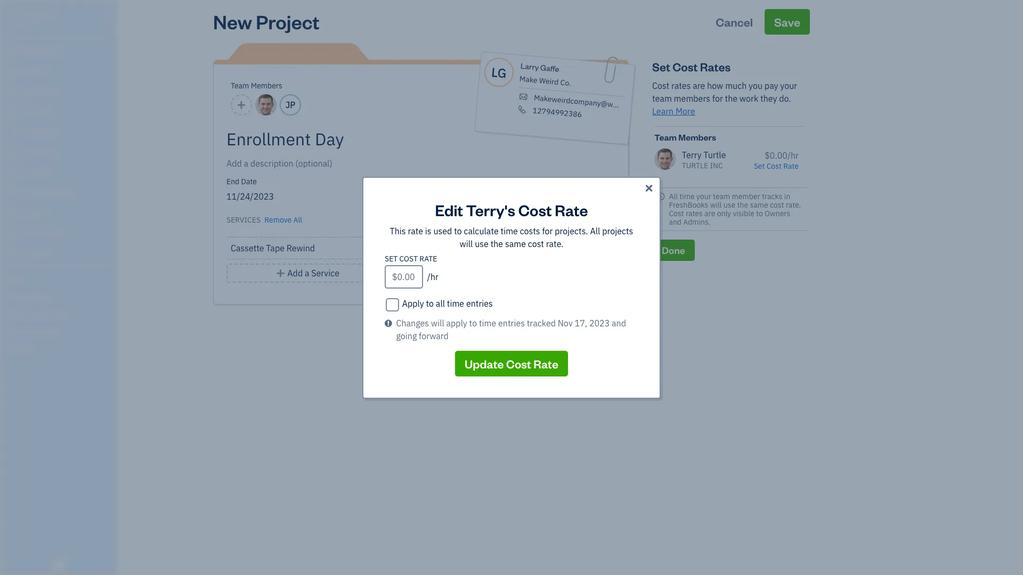 Task type: describe. For each thing, give the bounding box(es) containing it.
timer image
[[7, 188, 20, 199]]

to inside changes will apply to time entries tracked nov 17, 2023 and going forward
[[470, 318, 477, 329]]

settings image
[[8, 344, 114, 353]]

will inside all time your team member tracks in freshbooks will use the same cost rate. cost rates are only visible to owners and admins.
[[711, 200, 722, 210]]

nov
[[558, 318, 573, 329]]

learn more link
[[653, 106, 695, 117]]

chart image
[[7, 229, 20, 239]]

report image
[[7, 249, 20, 260]]

time right all
[[447, 298, 464, 309]]

rates inside cost rates are how much you pay your team members for the work they do. learn more
[[672, 81, 691, 91]]

cassette tape rewind
[[231, 243, 315, 254]]

projects
[[603, 226, 634, 236]]

terry's
[[466, 200, 516, 220]]

tracks
[[762, 192, 783, 201]]

add a service
[[288, 268, 340, 279]]

edit terry's cost rate
[[435, 200, 588, 220]]

tracked
[[527, 318, 556, 329]]

the inside cost rates are how much you pay your team members for the work they do. learn more
[[725, 93, 738, 104]]

much
[[726, 81, 747, 91]]

and inside changes will apply to time entries tracked nov 17, 2023 and going forward
[[612, 318, 626, 329]]

cost inside update cost rate button
[[506, 356, 532, 371]]

estimate image
[[7, 87, 20, 98]]

service
[[586, 226, 616, 236]]

terry
[[682, 150, 702, 160]]

$0.00
[[765, 150, 788, 161]]

apply to all time entries
[[402, 298, 493, 309]]

and inside all time your team member tracks in freshbooks will use the same cost rate. cost rates are only visible to owners and admins.
[[669, 217, 682, 227]]

rates inside all time your team member tracks in freshbooks will use the same cost rate. cost rates are only visible to owners and admins.
[[686, 209, 703, 219]]

freshbooks image
[[50, 559, 67, 572]]

apply
[[447, 318, 468, 329]]

freshbooks
[[669, 200, 709, 210]]

how
[[708, 81, 724, 91]]

rate. inside all time your team member tracks in freshbooks will use the same cost rate. cost rates are only visible to owners and admins.
[[786, 200, 802, 210]]

expense image
[[7, 148, 20, 158]]

to left all
[[426, 298, 434, 309]]

learn
[[653, 106, 674, 117]]

in
[[785, 192, 791, 201]]

/hr inside edit terry's cost rate dialog
[[427, 272, 439, 282]]

cost inside all time your team member tracks in freshbooks will use the same cost rate. cost rates are only visible to owners and admins.
[[770, 200, 784, 210]]

items and services image
[[8, 310, 114, 319]]

0 vertical spatial entries
[[466, 298, 493, 309]]

rewind
[[287, 243, 315, 254]]

work
[[740, 93, 759, 104]]

cost inside all time your team member tracks in freshbooks will use the same cost rate. cost rates are only visible to owners and admins.
[[669, 209, 684, 219]]

$0.00 /hr set cost rate
[[754, 150, 799, 171]]

info image
[[657, 192, 665, 201]]

dashboard image
[[7, 46, 20, 57]]

use inside this rate is used to calculate time costs for projects. all projects will use the same cost rate.
[[475, 239, 489, 249]]

0 vertical spatial team
[[231, 81, 249, 91]]

save button
[[765, 9, 810, 35]]

same inside all time your team member tracks in freshbooks will use the same cost rate. cost rates are only visible to owners and admins.
[[750, 200, 769, 210]]

projects.
[[555, 226, 588, 236]]

time inside all time your team member tracks in freshbooks will use the same cost rate. cost rates are only visible to owners and admins.
[[680, 192, 695, 201]]

project
[[256, 9, 320, 34]]

all inside this rate is used to calculate time costs for projects. all projects will use the same cost rate.
[[590, 226, 601, 236]]

rate
[[408, 226, 423, 236]]

apps image
[[8, 276, 114, 285]]

new project
[[213, 9, 320, 34]]

rate right flat
[[600, 178, 616, 188]]

you
[[749, 81, 763, 91]]

date
[[241, 177, 257, 187]]

inc inside terry turtle turtle inc
[[710, 161, 723, 171]]

this rate is used to calculate time costs for projects. all projects will use the same cost rate.
[[390, 226, 634, 249]]

member
[[732, 192, 761, 201]]

services
[[227, 215, 261, 225]]

rate inside button
[[534, 356, 559, 371]]

End date in  format text field
[[227, 191, 421, 202]]

edit terry's cost rate dialog
[[0, 164, 1024, 412]]

flat
[[586, 178, 599, 188]]

hours per service
[[576, 213, 616, 236]]

rates
[[700, 59, 731, 74]]

set cost rate
[[385, 254, 437, 264]]

rate inside $0.00 /hr set cost rate
[[784, 161, 799, 171]]

cassette
[[231, 243, 264, 254]]

end date
[[227, 177, 257, 187]]

money image
[[7, 208, 20, 219]]

only
[[717, 209, 732, 219]]

set inside $0.00 /hr set cost rate
[[754, 161, 765, 171]]

remove
[[265, 215, 292, 225]]

new
[[213, 9, 252, 34]]

flat rate
[[586, 178, 616, 188]]

rate up the projects.
[[555, 200, 588, 220]]

visible
[[733, 209, 755, 219]]

cost inside cost rates are how much you pay your team members for the work they do. learn more
[[653, 81, 670, 91]]

end
[[227, 177, 240, 187]]

close image
[[644, 182, 655, 195]]

changes
[[396, 318, 429, 329]]

turtle
[[704, 150, 726, 160]]

hours
[[576, 213, 600, 223]]

are inside all time your team member tracks in freshbooks will use the same cost rate. cost rates are only visible to owners and admins.
[[705, 209, 716, 219]]

use inside all time your team member tracks in freshbooks will use the same cost rate. cost rates are only visible to owners and admins.
[[724, 200, 736, 210]]

cost inside this rate is used to calculate time costs for projects. all projects will use the same cost rate.
[[528, 239, 544, 249]]

owners
[[765, 209, 791, 219]]

update cost rate button
[[455, 351, 568, 377]]

update cost rate
[[465, 356, 559, 371]]

will inside changes will apply to time entries tracked nov 17, 2023 and going forward
[[431, 318, 445, 329]]

jp
[[286, 100, 296, 110]]

this
[[390, 226, 406, 236]]

remove all button
[[263, 212, 302, 227]]



Task type: locate. For each thing, give the bounding box(es) containing it.
turtle down the terry
[[682, 161, 709, 171]]

1 horizontal spatial all
[[590, 226, 601, 236]]

set down $0.00 in the top of the page
[[754, 161, 765, 171]]

0 vertical spatial all
[[669, 192, 678, 201]]

the down calculate
[[491, 239, 503, 249]]

cost down the costs
[[528, 239, 544, 249]]

tape
[[266, 243, 285, 254]]

will
[[711, 200, 722, 210], [460, 239, 473, 249], [431, 318, 445, 329]]

to right visible
[[757, 209, 763, 219]]

1 vertical spatial turtle
[[682, 161, 709, 171]]

0 vertical spatial /hr
[[788, 150, 799, 161]]

0 vertical spatial the
[[725, 93, 738, 104]]

1 horizontal spatial use
[[724, 200, 736, 210]]

1 horizontal spatial same
[[750, 200, 769, 210]]

0 horizontal spatial team members
[[231, 81, 282, 91]]

cost up the costs
[[519, 200, 552, 220]]

invoice image
[[7, 107, 20, 118]]

team down learn
[[655, 132, 677, 143]]

do.
[[780, 93, 792, 104]]

use
[[724, 200, 736, 210], [475, 239, 489, 249]]

add team member image
[[237, 99, 246, 111]]

rate
[[420, 254, 437, 264]]

a
[[305, 268, 309, 279]]

plus image
[[276, 267, 286, 280]]

members
[[251, 81, 282, 91], [679, 132, 717, 143]]

0 horizontal spatial team
[[231, 81, 249, 91]]

cost right the "update"
[[506, 356, 532, 371]]

1 horizontal spatial members
[[679, 132, 717, 143]]

all down hours
[[590, 226, 601, 236]]

0 vertical spatial are
[[693, 81, 706, 91]]

team members up add team member 'image'
[[231, 81, 282, 91]]

entries inside changes will apply to time entries tracked nov 17, 2023 and going forward
[[499, 318, 525, 329]]

for inside this rate is used to calculate time costs for projects. all projects will use the same cost rate.
[[542, 226, 553, 236]]

per
[[602, 213, 616, 223]]

cost left "rates"
[[673, 59, 698, 74]]

1 horizontal spatial set
[[754, 161, 765, 171]]

1 vertical spatial use
[[475, 239, 489, 249]]

entries
[[466, 298, 493, 309], [499, 318, 525, 329]]

2 horizontal spatial all
[[669, 192, 678, 201]]

team members image
[[8, 293, 114, 302]]

team
[[653, 93, 672, 104], [713, 192, 731, 201]]

0 horizontal spatial for
[[542, 226, 553, 236]]

cancel
[[716, 14, 753, 29]]

forward
[[419, 331, 449, 341]]

1 vertical spatial for
[[542, 226, 553, 236]]

/hr
[[788, 150, 799, 161], [427, 272, 439, 282]]

all
[[436, 298, 445, 309]]

0 vertical spatial members
[[251, 81, 282, 91]]

all right info icon
[[669, 192, 678, 201]]

update
[[465, 356, 504, 371]]

they
[[761, 93, 778, 104]]

will inside this rate is used to calculate time costs for projects. all projects will use the same cost rate.
[[460, 239, 473, 249]]

bank connections image
[[8, 327, 114, 336]]

set
[[653, 59, 671, 74], [754, 161, 765, 171]]

1 vertical spatial and
[[612, 318, 626, 329]]

time right the 'apply'
[[479, 318, 497, 329]]

1 horizontal spatial team members
[[655, 132, 717, 143]]

0 vertical spatial and
[[669, 217, 682, 227]]

apply
[[402, 298, 424, 309]]

cost down $0.00 in the top of the page
[[767, 161, 782, 171]]

1 vertical spatial cost
[[528, 239, 544, 249]]

services remove all
[[227, 215, 302, 225]]

add
[[288, 268, 303, 279]]

cost up done
[[669, 209, 684, 219]]

are left only
[[705, 209, 716, 219]]

entries up the 'apply'
[[466, 298, 493, 309]]

all inside all time your team member tracks in freshbooks will use the same cost rate. cost rates are only visible to owners and admins.
[[669, 192, 678, 201]]

your inside all time your team member tracks in freshbooks will use the same cost rate. cost rates are only visible to owners and admins.
[[697, 192, 712, 201]]

team inside all time your team member tracks in freshbooks will use the same cost rate. cost rates are only visible to owners and admins.
[[713, 192, 731, 201]]

are up members
[[693, 81, 706, 91]]

team up add team member 'image'
[[231, 81, 249, 91]]

17,
[[575, 318, 588, 329]]

time inside this rate is used to calculate time costs for projects. all projects will use the same cost rate.
[[501, 226, 518, 236]]

terry turtle turtle inc
[[682, 150, 726, 171]]

entries left the tracked
[[499, 318, 525, 329]]

save
[[775, 14, 801, 29]]

to
[[757, 209, 763, 219], [454, 226, 462, 236], [426, 298, 434, 309], [470, 318, 477, 329]]

0 horizontal spatial will
[[431, 318, 445, 329]]

Amount (USD) text field
[[385, 265, 423, 289]]

cost rates are how much you pay your team members for the work they do. learn more
[[653, 81, 798, 117]]

1 vertical spatial rate.
[[546, 239, 564, 249]]

0 vertical spatial will
[[711, 200, 722, 210]]

1 vertical spatial same
[[505, 239, 526, 249]]

cost
[[400, 254, 418, 264]]

all
[[669, 192, 678, 201], [294, 215, 302, 225], [590, 226, 601, 236]]

team inside cost rates are how much you pay your team members for the work they do. learn more
[[653, 93, 672, 104]]

0 vertical spatial team members
[[231, 81, 282, 91]]

pay
[[765, 81, 779, 91]]

0 horizontal spatial and
[[612, 318, 626, 329]]

0 horizontal spatial members
[[251, 81, 282, 91]]

for right the costs
[[542, 226, 553, 236]]

set up learn
[[653, 59, 671, 74]]

and right 2023
[[612, 318, 626, 329]]

to inside all time your team member tracks in freshbooks will use the same cost rate. cost rates are only visible to owners and admins.
[[757, 209, 763, 219]]

rate down the tracked
[[534, 356, 559, 371]]

0 horizontal spatial set
[[653, 59, 671, 74]]

turtle inside turtle inc owner
[[9, 10, 39, 20]]

your up admins.
[[697, 192, 712, 201]]

cost up learn
[[653, 81, 670, 91]]

time inside changes will apply to time entries tracked nov 17, 2023 and going forward
[[479, 318, 497, 329]]

rate. inside this rate is used to calculate time costs for projects. all projects will use the same cost rate.
[[546, 239, 564, 249]]

are inside cost rates are how much you pay your team members for the work they do. learn more
[[693, 81, 706, 91]]

and down freshbooks
[[669, 217, 682, 227]]

1 horizontal spatial team
[[655, 132, 677, 143]]

cost
[[673, 59, 698, 74], [653, 81, 670, 91], [767, 161, 782, 171], [519, 200, 552, 220], [669, 209, 684, 219], [506, 356, 532, 371]]

payment image
[[7, 127, 20, 138]]

to right the 'apply'
[[470, 318, 477, 329]]

1 vertical spatial inc
[[710, 161, 723, 171]]

0 vertical spatial cost
[[770, 200, 784, 210]]

1 vertical spatial the
[[738, 200, 749, 210]]

0 vertical spatial set
[[653, 59, 671, 74]]

2 vertical spatial the
[[491, 239, 503, 249]]

same inside this rate is used to calculate time costs for projects. all projects will use the same cost rate.
[[505, 239, 526, 249]]

calculate
[[464, 226, 499, 236]]

2 horizontal spatial will
[[711, 200, 722, 210]]

1 horizontal spatial and
[[669, 217, 682, 227]]

1 horizontal spatial will
[[460, 239, 473, 249]]

for
[[713, 93, 723, 104], [542, 226, 553, 236]]

0 vertical spatial rate.
[[786, 200, 802, 210]]

cancel button
[[707, 9, 763, 35]]

1 horizontal spatial cost
[[770, 200, 784, 210]]

done
[[662, 244, 686, 256]]

0 horizontal spatial your
[[697, 192, 712, 201]]

add a service button
[[227, 264, 389, 283]]

0 horizontal spatial team
[[653, 93, 672, 104]]

1 vertical spatial are
[[705, 209, 716, 219]]

0 vertical spatial turtle
[[9, 10, 39, 20]]

turtle
[[9, 10, 39, 20], [682, 161, 709, 171]]

1 vertical spatial set
[[754, 161, 765, 171]]

will up admins.
[[711, 200, 722, 210]]

time
[[680, 192, 695, 201], [501, 226, 518, 236], [447, 298, 464, 309], [479, 318, 497, 329]]

rates left only
[[686, 209, 703, 219]]

2 vertical spatial will
[[431, 318, 445, 329]]

1 vertical spatial all
[[294, 215, 302, 225]]

rate
[[784, 161, 799, 171], [600, 178, 616, 188], [555, 200, 588, 220], [534, 356, 559, 371]]

changes will apply to time entries tracked nov 17, 2023 and going forward
[[396, 318, 626, 341]]

Project Name text field
[[227, 128, 520, 150]]

1 vertical spatial members
[[679, 132, 717, 143]]

0 vertical spatial same
[[750, 200, 769, 210]]

1 horizontal spatial inc
[[710, 161, 723, 171]]

the right only
[[738, 200, 749, 210]]

0h 00m text field
[[521, 243, 551, 254]]

1 vertical spatial your
[[697, 192, 712, 201]]

rate down $0.00 in the top of the page
[[784, 161, 799, 171]]

rate. down the projects.
[[546, 239, 564, 249]]

0 vertical spatial rates
[[672, 81, 691, 91]]

to inside this rate is used to calculate time costs for projects. all projects will use the same cost rate.
[[454, 226, 462, 236]]

inc inside turtle inc owner
[[41, 10, 56, 20]]

turtle inside terry turtle turtle inc
[[682, 161, 709, 171]]

will up forward
[[431, 318, 445, 329]]

0 horizontal spatial entries
[[466, 298, 493, 309]]

set cost rate button
[[754, 161, 799, 171]]

the down much
[[725, 93, 738, 104]]

/hr inside $0.00 /hr set cost rate
[[788, 150, 799, 161]]

is
[[425, 226, 432, 236]]

service
[[312, 268, 340, 279]]

your
[[781, 81, 798, 91], [697, 192, 712, 201]]

1 vertical spatial team
[[713, 192, 731, 201]]

the inside all time your team member tracks in freshbooks will use the same cost rate. cost rates are only visible to owners and admins.
[[738, 200, 749, 210]]

rate. right tracks
[[786, 200, 802, 210]]

0 horizontal spatial /hr
[[427, 272, 439, 282]]

cost left in
[[770, 200, 784, 210]]

rate.
[[786, 200, 802, 210], [546, 239, 564, 249]]

turtle up "owner"
[[9, 10, 39, 20]]

2 vertical spatial all
[[590, 226, 601, 236]]

team up only
[[713, 192, 731, 201]]

client image
[[7, 67, 20, 77]]

0 horizontal spatial cost
[[528, 239, 544, 249]]

rates
[[672, 81, 691, 91], [686, 209, 703, 219]]

used
[[434, 226, 452, 236]]

0 horizontal spatial inc
[[41, 10, 56, 20]]

will down calculate
[[460, 239, 473, 249]]

team
[[231, 81, 249, 91], [655, 132, 677, 143]]

team members up the terry
[[655, 132, 717, 143]]

the
[[725, 93, 738, 104], [738, 200, 749, 210], [491, 239, 503, 249]]

costs
[[520, 226, 540, 236]]

project image
[[7, 168, 20, 179]]

2023
[[590, 318, 610, 329]]

1 horizontal spatial team
[[713, 192, 731, 201]]

0 vertical spatial inc
[[41, 10, 56, 20]]

your inside cost rates are how much you pay your team members for the work they do. learn more
[[781, 81, 798, 91]]

/hr down rate
[[427, 272, 439, 282]]

1 vertical spatial will
[[460, 239, 473, 249]]

to right used
[[454, 226, 462, 236]]

0 vertical spatial for
[[713, 93, 723, 104]]

the inside this rate is used to calculate time costs for projects. all projects will use the same cost rate.
[[491, 239, 503, 249]]

rates up members
[[672, 81, 691, 91]]

time left the costs
[[501, 226, 518, 236]]

0 vertical spatial use
[[724, 200, 736, 210]]

1 horizontal spatial rate.
[[786, 200, 802, 210]]

cost inside $0.00 /hr set cost rate
[[767, 161, 782, 171]]

Project Description text field
[[227, 157, 520, 170]]

/hr up set cost rate button
[[788, 150, 799, 161]]

admins.
[[684, 217, 711, 227]]

edit
[[435, 200, 463, 220]]

same
[[750, 200, 769, 210], [505, 239, 526, 249]]

your up do.
[[781, 81, 798, 91]]

team up learn
[[653, 93, 672, 104]]

all time your team member tracks in freshbooks will use the same cost rate. cost rates are only visible to owners and admins.
[[669, 192, 802, 227]]

time right info icon
[[680, 192, 695, 201]]

for inside cost rates are how much you pay your team members for the work they do. learn more
[[713, 93, 723, 104]]

set
[[385, 254, 398, 264]]

inc
[[41, 10, 56, 20], [710, 161, 723, 171]]

going
[[396, 331, 417, 341]]

1 horizontal spatial for
[[713, 93, 723, 104]]

1 vertical spatial rates
[[686, 209, 703, 219]]

0 horizontal spatial all
[[294, 215, 302, 225]]

owner
[[9, 21, 28, 29]]

turtle inc owner
[[9, 10, 56, 29]]

0 vertical spatial team
[[653, 93, 672, 104]]

done button
[[653, 240, 695, 261]]

all right remove
[[294, 215, 302, 225]]

1 horizontal spatial turtle
[[682, 161, 709, 171]]

main element
[[0, 0, 144, 576]]

1 horizontal spatial entries
[[499, 318, 525, 329]]

0 horizontal spatial same
[[505, 239, 526, 249]]

1 vertical spatial entries
[[499, 318, 525, 329]]

1 horizontal spatial /hr
[[788, 150, 799, 161]]

0 horizontal spatial rate.
[[546, 239, 564, 249]]

1 vertical spatial team members
[[655, 132, 717, 143]]

0 horizontal spatial use
[[475, 239, 489, 249]]

0 horizontal spatial turtle
[[9, 10, 39, 20]]

members
[[674, 93, 711, 104]]

0 vertical spatial your
[[781, 81, 798, 91]]

1 horizontal spatial your
[[781, 81, 798, 91]]

1 vertical spatial team
[[655, 132, 677, 143]]

1 vertical spatial /hr
[[427, 272, 439, 282]]

exclamationcircle image
[[385, 317, 392, 330]]

set cost rates
[[653, 59, 731, 74]]

for down the how
[[713, 93, 723, 104]]

more
[[676, 106, 695, 117]]



Task type: vqa. For each thing, say whether or not it's contained in the screenshot.
0:00
no



